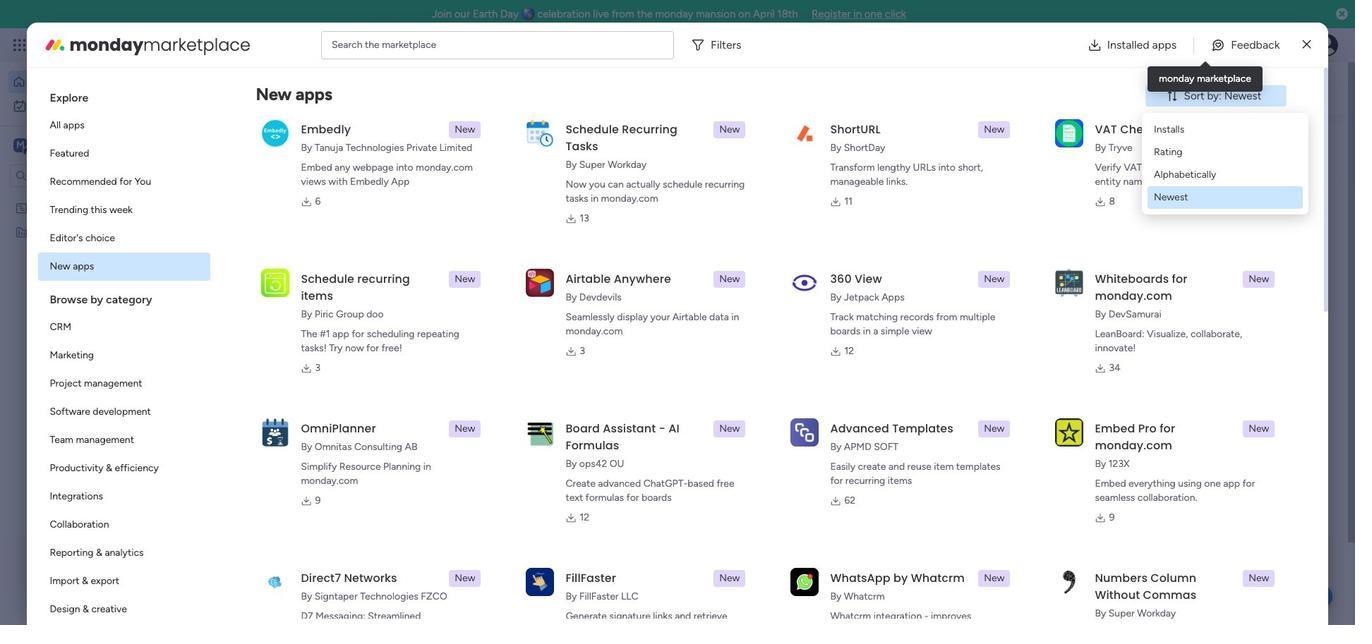 Task type: vqa. For each thing, say whether or not it's contained in the screenshot.
Workspace image
yes



Task type: locate. For each thing, give the bounding box(es) containing it.
0 vertical spatial workspace image
[[13, 138, 28, 153]]

invite members image
[[1167, 38, 1181, 52]]

0 vertical spatial heading
[[38, 79, 211, 112]]

1 horizontal spatial workspace image
[[284, 601, 318, 626]]

0 horizontal spatial workspace image
[[13, 138, 28, 153]]

workspace image inside 'element'
[[13, 138, 28, 153]]

see plans image
[[234, 37, 247, 53]]

heading
[[38, 79, 211, 112], [38, 281, 211, 314]]

list box
[[38, 79, 211, 626], [0, 193, 180, 435]]

close recently visited image
[[261, 143, 277, 160]]

option
[[8, 71, 172, 93], [8, 95, 172, 117], [38, 112, 211, 140], [38, 140, 211, 168], [38, 168, 211, 196], [0, 195, 180, 198], [38, 196, 211, 225], [38, 225, 211, 253], [38, 253, 211, 281], [38, 314, 211, 342], [38, 342, 211, 370], [38, 370, 211, 398], [38, 398, 211, 426], [38, 426, 211, 455], [38, 455, 211, 483], [38, 483, 211, 511], [38, 511, 211, 539], [38, 539, 211, 568], [38, 568, 211, 596], [38, 596, 211, 624]]

app logo image
[[262, 119, 290, 147], [526, 119, 555, 147], [791, 119, 819, 147], [1056, 119, 1084, 147], [262, 269, 290, 297], [526, 269, 555, 297], [791, 269, 819, 297], [1056, 269, 1084, 297], [262, 419, 290, 447], [526, 419, 555, 447], [791, 419, 819, 447], [1056, 419, 1084, 447], [262, 568, 290, 596], [526, 568, 555, 596], [791, 568, 819, 596], [1056, 568, 1084, 596]]

public board image
[[473, 286, 488, 302]]

1 vertical spatial heading
[[38, 281, 211, 314]]

Search in workspace field
[[30, 168, 118, 184]]

help image
[[1264, 38, 1278, 52]]

quick search results list box
[[261, 160, 1046, 347]]

workspace image
[[13, 138, 28, 153], [284, 601, 318, 626]]

add to favorites image
[[619, 286, 633, 300]]

select product image
[[13, 38, 27, 52]]

jacob simon image
[[1316, 34, 1339, 56]]



Task type: describe. For each thing, give the bounding box(es) containing it.
workspace selection element
[[13, 137, 118, 155]]

update feed image
[[1136, 38, 1150, 52]]

public board image
[[278, 286, 294, 302]]

templates image image
[[1093, 135, 1279, 232]]

monday marketplace image
[[44, 34, 67, 56]]

roy mann image
[[294, 413, 322, 441]]

menu menu
[[1148, 119, 1303, 209]]

search everything image
[[1233, 38, 1247, 52]]

dapulse x slim image
[[1303, 36, 1312, 53]]

2 heading from the top
[[38, 281, 211, 314]]

monday marketplace image
[[1198, 38, 1212, 52]]

1 vertical spatial workspace image
[[284, 601, 318, 626]]

help center element
[[1080, 433, 1292, 490]]

v2 bolt switch image
[[1202, 81, 1210, 96]]

1 image
[[1147, 29, 1159, 45]]

close my workspaces image
[[261, 558, 277, 575]]

notifications image
[[1105, 38, 1119, 52]]

1 heading from the top
[[38, 79, 211, 112]]



